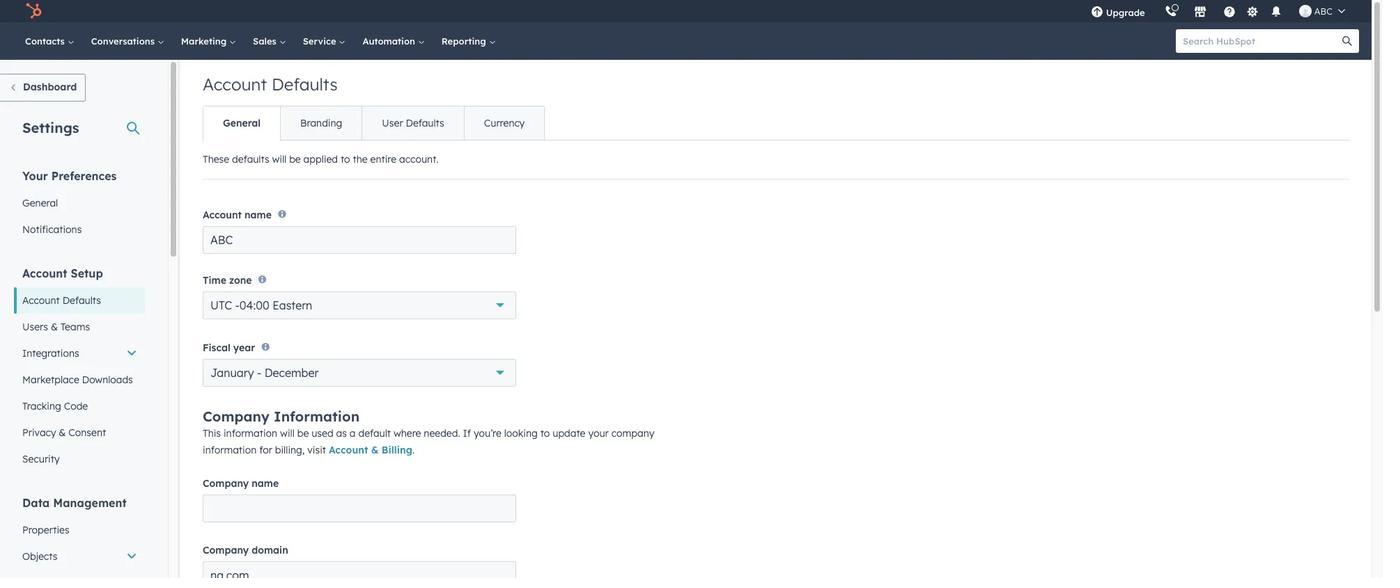 Task type: vqa. For each thing, say whether or not it's contained in the screenshot.
the working within the "Availability behavior Your visitors are more engaged when they know your team's availability. Set up the chat experience for when your team is available, away, and outside working hours."
no



Task type: describe. For each thing, give the bounding box(es) containing it.
dashboard
[[23, 81, 77, 93]]

hubspot image
[[25, 3, 42, 20]]

contacts link
[[17, 22, 83, 60]]

conversations link
[[83, 22, 173, 60]]

help image
[[1223, 6, 1236, 19]]

dashboard link
[[0, 74, 86, 102]]

your
[[22, 169, 48, 183]]

automation
[[363, 36, 418, 47]]

downloads
[[82, 374, 133, 387]]

0 vertical spatial defaults
[[272, 74, 338, 95]]

utc -04:00 eastern
[[210, 299, 312, 313]]

company name
[[203, 478, 279, 490]]

user defaults link
[[362, 107, 464, 140]]

account & billing link
[[329, 444, 412, 457]]

zone
[[229, 274, 252, 287]]

privacy & consent link
[[14, 420, 146, 447]]

account defaults inside account setup element
[[22, 295, 101, 307]]

general link for account
[[203, 107, 280, 140]]

as
[[336, 428, 347, 440]]

account.
[[399, 153, 439, 166]]

company for company domain
[[203, 545, 249, 557]]

utc
[[210, 299, 232, 313]]

marketplace downloads link
[[14, 367, 146, 394]]

the
[[353, 153, 368, 166]]

brad klo image
[[1299, 5, 1312, 17]]

service
[[303, 36, 339, 47]]

billing
[[382, 444, 412, 457]]

user
[[382, 117, 403, 130]]

your preferences element
[[14, 169, 146, 243]]

upgrade image
[[1091, 6, 1103, 19]]

data management element
[[14, 496, 146, 579]]

currency link
[[464, 107, 544, 140]]

marketplace downloads
[[22, 374, 133, 387]]

integrations
[[22, 348, 79, 360]]

account defaults link
[[14, 288, 146, 314]]

help button
[[1218, 0, 1241, 22]]

general link for your
[[14, 190, 146, 217]]

you're
[[474, 428, 501, 440]]

users & teams link
[[14, 314, 146, 341]]

.
[[412, 444, 415, 457]]

january - december button
[[203, 359, 516, 387]]

company information
[[203, 408, 360, 426]]

management
[[53, 497, 127, 511]]

account down a
[[329, 444, 368, 457]]

be for applied
[[289, 153, 301, 166]]

users & teams
[[22, 321, 90, 334]]

update
[[553, 428, 586, 440]]

- for december
[[257, 366, 261, 380]]

contacts
[[25, 36, 67, 47]]

tracking code
[[22, 401, 88, 413]]

data
[[22, 497, 50, 511]]

& for billing
[[371, 444, 379, 457]]

calling icon image
[[1165, 6, 1177, 18]]

visit
[[307, 444, 326, 457]]

if
[[463, 428, 471, 440]]

Company name text field
[[203, 495, 516, 523]]

menu containing abc
[[1081, 0, 1355, 22]]

hubspot link
[[17, 3, 52, 20]]

for
[[259, 444, 272, 457]]

marketplace
[[22, 374, 79, 387]]

Search HubSpot search field
[[1176, 29, 1347, 53]]

users
[[22, 321, 48, 334]]

navigation containing general
[[203, 106, 545, 141]]

security link
[[14, 447, 146, 473]]

properties link
[[14, 518, 146, 544]]

objects
[[22, 551, 57, 564]]

eastern
[[273, 299, 312, 313]]

preferences
[[51, 169, 117, 183]]

time
[[203, 274, 226, 287]]

information
[[274, 408, 360, 426]]

service link
[[294, 22, 354, 60]]

privacy & consent
[[22, 427, 106, 440]]

sales
[[253, 36, 279, 47]]

teams
[[60, 321, 90, 334]]

objects button
[[14, 544, 146, 571]]

company for company information
[[203, 408, 270, 426]]

properties
[[22, 525, 69, 537]]

account name
[[203, 209, 272, 222]]

december
[[265, 366, 319, 380]]

name for account name
[[245, 209, 272, 222]]

user defaults
[[382, 117, 444, 130]]

search image
[[1342, 36, 1352, 46]]

notifications button
[[1264, 0, 1288, 22]]

marketing
[[181, 36, 229, 47]]

0 vertical spatial account defaults
[[203, 74, 338, 95]]

0 vertical spatial information
[[224, 428, 277, 440]]

0 vertical spatial to
[[341, 153, 350, 166]]

settings
[[22, 119, 79, 137]]

reporting link
[[433, 22, 504, 60]]

1 vertical spatial information
[[203, 444, 257, 457]]

data management
[[22, 497, 127, 511]]

used
[[312, 428, 333, 440]]

conversations
[[91, 36, 157, 47]]



Task type: locate. For each thing, give the bounding box(es) containing it.
account defaults up the users & teams on the bottom of the page
[[22, 295, 101, 307]]

&
[[51, 321, 58, 334], [59, 427, 66, 440], [371, 444, 379, 457]]

& down default at the bottom of page
[[371, 444, 379, 457]]

looking
[[504, 428, 538, 440]]

0 vertical spatial -
[[235, 299, 240, 313]]

be left applied
[[289, 153, 301, 166]]

consent
[[68, 427, 106, 440]]

& right privacy
[[59, 427, 66, 440]]

- inside the utc -04:00 eastern popup button
[[235, 299, 240, 313]]

1 horizontal spatial to
[[540, 428, 550, 440]]

04:00
[[239, 299, 269, 313]]

will for information
[[280, 428, 295, 440]]

account down these
[[203, 209, 242, 222]]

search button
[[1335, 29, 1359, 53]]

1 vertical spatial company
[[203, 478, 249, 490]]

1 vertical spatial -
[[257, 366, 261, 380]]

reporting
[[442, 36, 489, 47]]

& for teams
[[51, 321, 58, 334]]

these defaults will be applied to the entire account.
[[203, 153, 439, 166]]

utc -04:00 eastern button
[[203, 292, 516, 320]]

1 vertical spatial account defaults
[[22, 295, 101, 307]]

marketing link
[[173, 22, 245, 60]]

year
[[233, 342, 255, 355]]

branding link
[[280, 107, 362, 140]]

will for defaults
[[272, 153, 286, 166]]

3 company from the top
[[203, 545, 249, 557]]

account defaults down sales link
[[203, 74, 338, 95]]

navigation
[[203, 106, 545, 141]]

- for 04:00
[[235, 299, 240, 313]]

general
[[223, 117, 261, 130], [22, 197, 58, 210]]

be inside this information will be used as a default where needed. if you're looking to update your company information for billing, visit
[[297, 428, 309, 440]]

company domain
[[203, 545, 288, 557]]

be left used
[[297, 428, 309, 440]]

1 horizontal spatial general link
[[203, 107, 280, 140]]

1 vertical spatial will
[[280, 428, 295, 440]]

account up the users
[[22, 295, 60, 307]]

currency
[[484, 117, 525, 130]]

account & billing .
[[329, 444, 415, 457]]

1 horizontal spatial defaults
[[272, 74, 338, 95]]

1 vertical spatial &
[[59, 427, 66, 440]]

general link down preferences
[[14, 190, 146, 217]]

your
[[588, 428, 609, 440]]

defaults for account defaults link
[[62, 295, 101, 307]]

marketplaces image
[[1194, 6, 1206, 19]]

- inside "january - december" popup button
[[257, 366, 261, 380]]

0 horizontal spatial to
[[341, 153, 350, 166]]

2 vertical spatial defaults
[[62, 295, 101, 307]]

settings image
[[1246, 6, 1259, 18]]

1 horizontal spatial account defaults
[[203, 74, 338, 95]]

& right the users
[[51, 321, 58, 334]]

a
[[350, 428, 356, 440]]

name
[[245, 209, 272, 222], [252, 478, 279, 490]]

general for your
[[22, 197, 58, 210]]

- right january
[[257, 366, 261, 380]]

will inside this information will be used as a default where needed. if you're looking to update your company information for billing, visit
[[280, 428, 295, 440]]

branding
[[300, 117, 342, 130]]

2 vertical spatial &
[[371, 444, 379, 457]]

upgrade
[[1106, 7, 1145, 18]]

0 horizontal spatial &
[[51, 321, 58, 334]]

1 vertical spatial general
[[22, 197, 58, 210]]

applied
[[303, 153, 338, 166]]

company left domain
[[203, 545, 249, 557]]

1 company from the top
[[203, 408, 270, 426]]

defaults up branding link
[[272, 74, 338, 95]]

to left update
[[540, 428, 550, 440]]

this
[[203, 428, 221, 440]]

1 vertical spatial be
[[297, 428, 309, 440]]

defaults up users & teams link
[[62, 295, 101, 307]]

Company domain text field
[[203, 562, 516, 579]]

defaults for user defaults link
[[406, 117, 444, 130]]

be for used
[[297, 428, 309, 440]]

general link
[[203, 107, 280, 140], [14, 190, 146, 217]]

0 vertical spatial general link
[[203, 107, 280, 140]]

1 horizontal spatial general
[[223, 117, 261, 130]]

2 horizontal spatial defaults
[[406, 117, 444, 130]]

0 vertical spatial general
[[223, 117, 261, 130]]

1 vertical spatial to
[[540, 428, 550, 440]]

defaults right user
[[406, 117, 444, 130]]

information
[[224, 428, 277, 440], [203, 444, 257, 457]]

fiscal
[[203, 342, 230, 355]]

your preferences
[[22, 169, 117, 183]]

name down defaults
[[245, 209, 272, 222]]

company down this
[[203, 478, 249, 490]]

billing,
[[275, 444, 305, 457]]

general for account
[[223, 117, 261, 130]]

general inside 'your preferences' element
[[22, 197, 58, 210]]

general up defaults
[[223, 117, 261, 130]]

security
[[22, 454, 60, 466]]

2 horizontal spatial &
[[371, 444, 379, 457]]

0 vertical spatial &
[[51, 321, 58, 334]]

account left setup
[[22, 267, 67, 281]]

entire
[[370, 153, 396, 166]]

account down marketing link
[[203, 74, 267, 95]]

january - december
[[210, 366, 319, 380]]

company
[[611, 428, 654, 440]]

code
[[64, 401, 88, 413]]

0 horizontal spatial -
[[235, 299, 240, 313]]

abc button
[[1291, 0, 1354, 22]]

marketplaces button
[[1185, 0, 1215, 22]]

january
[[210, 366, 254, 380]]

2 company from the top
[[203, 478, 249, 490]]

Account name text field
[[203, 227, 516, 255]]

calling icon button
[[1159, 2, 1183, 20]]

where
[[394, 428, 421, 440]]

-
[[235, 299, 240, 313], [257, 366, 261, 380]]

1 vertical spatial defaults
[[406, 117, 444, 130]]

0 horizontal spatial general
[[22, 197, 58, 210]]

will right defaults
[[272, 153, 286, 166]]

name for company name
[[252, 478, 279, 490]]

information up the "for"
[[224, 428, 277, 440]]

company up this
[[203, 408, 270, 426]]

- right utc
[[235, 299, 240, 313]]

general down your
[[22, 197, 58, 210]]

menu
[[1081, 0, 1355, 22]]

defaults
[[232, 153, 269, 166]]

needed.
[[424, 428, 460, 440]]

to left the
[[341, 153, 350, 166]]

0 vertical spatial be
[[289, 153, 301, 166]]

integrations button
[[14, 341, 146, 367]]

defaults inside user defaults link
[[406, 117, 444, 130]]

2 vertical spatial company
[[203, 545, 249, 557]]

account defaults
[[203, 74, 338, 95], [22, 295, 101, 307]]

account setup
[[22, 267, 103, 281]]

this information will be used as a default where needed. if you're looking to update your company information for billing, visit
[[203, 428, 654, 457]]

these
[[203, 153, 229, 166]]

general link up defaults
[[203, 107, 280, 140]]

to inside this information will be used as a default where needed. if you're looking to update your company information for billing, visit
[[540, 428, 550, 440]]

privacy
[[22, 427, 56, 440]]

abc
[[1314, 6, 1333, 17]]

tracking
[[22, 401, 61, 413]]

notifications link
[[14, 217, 146, 243]]

1 horizontal spatial &
[[59, 427, 66, 440]]

name down the "for"
[[252, 478, 279, 490]]

0 vertical spatial name
[[245, 209, 272, 222]]

0 horizontal spatial general link
[[14, 190, 146, 217]]

& for consent
[[59, 427, 66, 440]]

0 horizontal spatial account defaults
[[22, 295, 101, 307]]

settings link
[[1244, 4, 1261, 18]]

0 vertical spatial company
[[203, 408, 270, 426]]

1 vertical spatial general link
[[14, 190, 146, 217]]

time zone
[[203, 274, 252, 287]]

sales link
[[245, 22, 294, 60]]

0 horizontal spatial defaults
[[62, 295, 101, 307]]

will up billing, at left
[[280, 428, 295, 440]]

0 vertical spatial will
[[272, 153, 286, 166]]

defaults inside account defaults link
[[62, 295, 101, 307]]

tracking code link
[[14, 394, 146, 420]]

information down this
[[203, 444, 257, 457]]

account setup element
[[14, 266, 146, 473]]

notifications
[[22, 224, 82, 236]]

1 vertical spatial name
[[252, 478, 279, 490]]

1 horizontal spatial -
[[257, 366, 261, 380]]

notifications image
[[1270, 6, 1282, 19]]

domain
[[252, 545, 288, 557]]

company for company name
[[203, 478, 249, 490]]

& inside 'link'
[[59, 427, 66, 440]]



